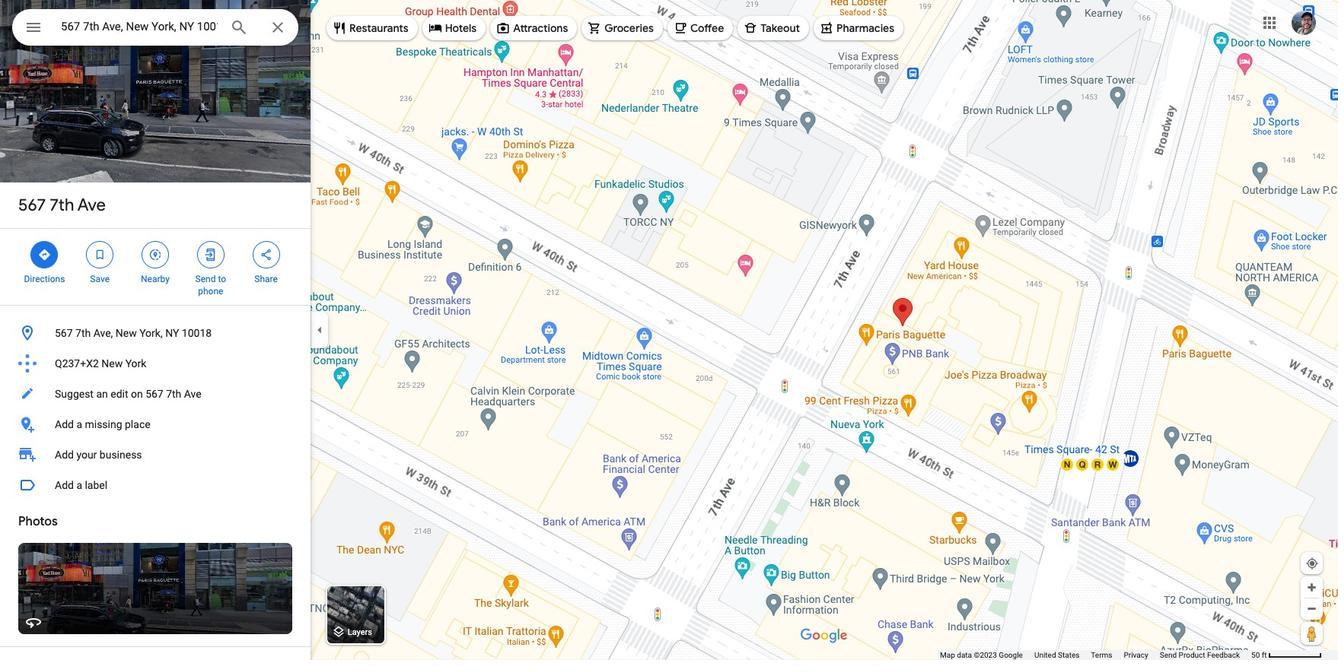Task type: vqa. For each thing, say whether or not it's contained in the screenshot.


Task type: locate. For each thing, give the bounding box(es) containing it.
0 horizontal spatial send
[[195, 274, 216, 285]]

save
[[90, 274, 110, 285]]

map
[[940, 652, 955, 660]]

ave down 'q237+x2 new york' button
[[184, 388, 202, 400]]

1 vertical spatial ave
[[184, 388, 202, 400]]

2 vertical spatial 567
[[145, 388, 163, 400]]

ft
[[1262, 652, 1267, 660]]

1 vertical spatial a
[[76, 480, 82, 492]]

new
[[116, 327, 137, 340], [101, 358, 123, 370]]

add a missing place
[[55, 419, 150, 431]]

zoom in image
[[1306, 582, 1318, 594]]


[[38, 247, 51, 263]]

ny
[[165, 327, 179, 340]]

add
[[55, 419, 74, 431], [55, 449, 74, 461], [55, 480, 74, 492]]

1 vertical spatial send
[[1160, 652, 1177, 660]]

7th inside button
[[75, 327, 91, 340]]

send up the phone
[[195, 274, 216, 285]]

edit
[[111, 388, 128, 400]]

add for add your business
[[55, 449, 74, 461]]

add a label button
[[0, 470, 311, 501]]

send product feedback button
[[1160, 651, 1240, 661]]

collapse side panel image
[[311, 322, 328, 339]]

google
[[999, 652, 1023, 660]]

nearby
[[141, 274, 170, 285]]

7th for ave,
[[75, 327, 91, 340]]

terms
[[1091, 652, 1113, 660]]

add down suggest
[[55, 419, 74, 431]]

2 add from the top
[[55, 449, 74, 461]]

united
[[1034, 652, 1056, 660]]

privacy
[[1124, 652, 1149, 660]]

567 inside button
[[55, 327, 73, 340]]

567 7th Ave, New York, NY 10018 field
[[12, 9, 298, 46]]

a
[[76, 419, 82, 431], [76, 480, 82, 492]]

567 right on
[[145, 388, 163, 400]]

1 horizontal spatial 567
[[55, 327, 73, 340]]

photos
[[18, 515, 58, 530]]


[[93, 247, 107, 263]]

7th left ave,
[[75, 327, 91, 340]]

0 horizontal spatial 567
[[18, 195, 46, 216]]

zoom out image
[[1306, 604, 1318, 615]]

new left york
[[101, 358, 123, 370]]

groceries button
[[582, 10, 663, 46]]

7th inside "button"
[[166, 388, 181, 400]]

2 horizontal spatial 7th
[[166, 388, 181, 400]]

suggest an edit on 567 7th ave
[[55, 388, 202, 400]]

map data ©2023 google
[[940, 652, 1023, 660]]

add left label at left
[[55, 480, 74, 492]]

send inside button
[[1160, 652, 1177, 660]]

ave up  at the top left of page
[[78, 195, 106, 216]]

0 horizontal spatial 7th
[[50, 195, 74, 216]]


[[148, 247, 162, 263]]

directions
[[24, 274, 65, 285]]

1 vertical spatial 7th
[[75, 327, 91, 340]]

567 7th ave, new york, ny 10018 button
[[0, 318, 311, 349]]

send inside send to phone
[[195, 274, 216, 285]]

7th up 
[[50, 195, 74, 216]]

groceries
[[605, 21, 654, 35]]

2 vertical spatial 7th
[[166, 388, 181, 400]]

add your business link
[[0, 440, 311, 470]]

0 vertical spatial 7th
[[50, 195, 74, 216]]

attractions
[[513, 21, 568, 35]]

a left missing
[[76, 419, 82, 431]]

send
[[195, 274, 216, 285], [1160, 652, 1177, 660]]

50 ft
[[1252, 652, 1267, 660]]

hotels button
[[422, 10, 486, 46]]

2 a from the top
[[76, 480, 82, 492]]

0 vertical spatial 567
[[18, 195, 46, 216]]

0 vertical spatial add
[[55, 419, 74, 431]]

to
[[218, 274, 226, 285]]

send for send to phone
[[195, 274, 216, 285]]

business
[[100, 449, 142, 461]]

 button
[[12, 9, 55, 49]]

1 vertical spatial 567
[[55, 327, 73, 340]]

takeout
[[761, 21, 800, 35]]

567 up q237+x2
[[55, 327, 73, 340]]

1 add from the top
[[55, 419, 74, 431]]

3 add from the top
[[55, 480, 74, 492]]


[[204, 247, 218, 263]]

send left product
[[1160, 652, 1177, 660]]

None field
[[61, 18, 218, 36]]

7th
[[50, 195, 74, 216], [75, 327, 91, 340], [166, 388, 181, 400]]

1 a from the top
[[76, 419, 82, 431]]

2 horizontal spatial 567
[[145, 388, 163, 400]]

ave
[[78, 195, 106, 216], [184, 388, 202, 400]]

google maps element
[[0, 0, 1338, 661]]

add left your
[[55, 449, 74, 461]]

1 horizontal spatial send
[[1160, 652, 1177, 660]]

0 vertical spatial a
[[76, 419, 82, 431]]

1 horizontal spatial ave
[[184, 388, 202, 400]]

0 vertical spatial send
[[195, 274, 216, 285]]

1 vertical spatial add
[[55, 449, 74, 461]]

footer containing map data ©2023 google
[[940, 651, 1252, 661]]

a for label
[[76, 480, 82, 492]]

50 ft button
[[1252, 652, 1322, 660]]

add your business
[[55, 449, 142, 461]]

1 horizontal spatial 7th
[[75, 327, 91, 340]]

states
[[1058, 652, 1080, 660]]

q237+x2 new york
[[55, 358, 146, 370]]

data
[[957, 652, 972, 660]]

attractions button
[[490, 10, 577, 46]]

send to phone
[[195, 274, 226, 297]]

567
[[18, 195, 46, 216], [55, 327, 73, 340], [145, 388, 163, 400]]

a left label at left
[[76, 480, 82, 492]]

your
[[76, 449, 97, 461]]

2 vertical spatial add
[[55, 480, 74, 492]]

10018
[[182, 327, 212, 340]]

footer
[[940, 651, 1252, 661]]

pharmacies button
[[814, 10, 904, 46]]

product
[[1179, 652, 1206, 660]]

0 horizontal spatial ave
[[78, 195, 106, 216]]

new right ave,
[[116, 327, 137, 340]]

567 up 
[[18, 195, 46, 216]]

7th down 'q237+x2 new york' button
[[166, 388, 181, 400]]

50
[[1252, 652, 1260, 660]]

none field inside 567 7th ave, new york, ny 10018 field
[[61, 18, 218, 36]]



Task type: describe. For each thing, give the bounding box(es) containing it.
ave inside "button"
[[184, 388, 202, 400]]

567 7th ave main content
[[0, 0, 311, 661]]

0 vertical spatial ave
[[78, 195, 106, 216]]

united states button
[[1034, 651, 1080, 661]]

layers
[[348, 628, 372, 638]]

a for missing
[[76, 419, 82, 431]]

york
[[125, 358, 146, 370]]

suggest an edit on 567 7th ave button
[[0, 379, 311, 410]]

pharmacies
[[837, 21, 895, 35]]

privacy button
[[1124, 651, 1149, 661]]

1 vertical spatial new
[[101, 358, 123, 370]]

add for add a missing place
[[55, 419, 74, 431]]

add a missing place button
[[0, 410, 311, 440]]

share
[[254, 274, 278, 285]]

restaurants
[[349, 21, 409, 35]]

567 7th ave
[[18, 195, 106, 216]]

q237+x2
[[55, 358, 99, 370]]

send for send product feedback
[[1160, 652, 1177, 660]]

restaurants button
[[327, 10, 418, 46]]

0 vertical spatial new
[[116, 327, 137, 340]]


[[259, 247, 273, 263]]


[[24, 17, 43, 38]]

missing
[[85, 419, 122, 431]]

send product feedback
[[1160, 652, 1240, 660]]

terms button
[[1091, 651, 1113, 661]]

feedback
[[1207, 652, 1240, 660]]

phone
[[198, 286, 223, 297]]

add for add a label
[[55, 480, 74, 492]]

google account: cj baylor  
(christian.baylor@adept.ai) image
[[1292, 10, 1316, 35]]

7th for ave
[[50, 195, 74, 216]]

 search field
[[12, 9, 298, 49]]

an
[[96, 388, 108, 400]]

coffee
[[690, 21, 724, 35]]

footer inside google maps element
[[940, 651, 1252, 661]]

567 inside "button"
[[145, 388, 163, 400]]

567 7th ave, new york, ny 10018
[[55, 327, 212, 340]]

coffee button
[[668, 10, 733, 46]]

©2023
[[974, 652, 997, 660]]

hotels
[[445, 21, 477, 35]]

york,
[[139, 327, 163, 340]]

label
[[85, 480, 107, 492]]

567 for 567 7th ave, new york, ny 10018
[[55, 327, 73, 340]]

place
[[125, 419, 150, 431]]

567 for 567 7th ave
[[18, 195, 46, 216]]

united states
[[1034, 652, 1080, 660]]

add a label
[[55, 480, 107, 492]]

takeout button
[[738, 10, 809, 46]]

ave,
[[93, 327, 113, 340]]

q237+x2 new york button
[[0, 349, 311, 379]]

on
[[131, 388, 143, 400]]

show street view coverage image
[[1301, 623, 1323, 646]]

show your location image
[[1306, 557, 1319, 571]]

actions for 567 7th ave region
[[0, 229, 311, 305]]

suggest
[[55, 388, 94, 400]]



